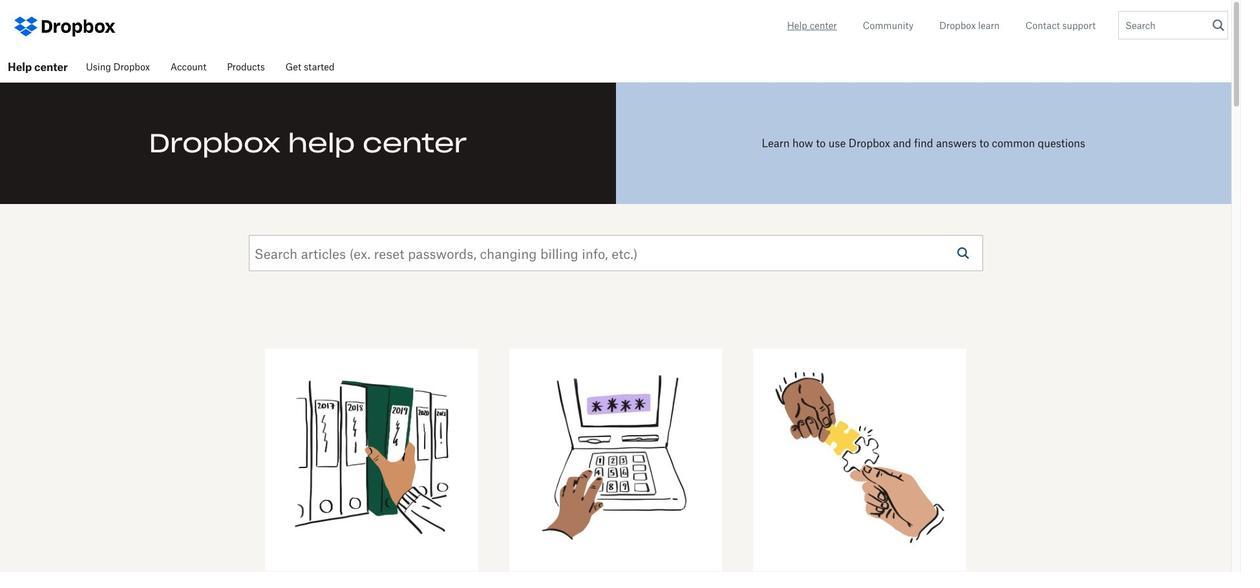 Task type: vqa. For each thing, say whether or not it's contained in the screenshot.
option group on the right bottom of page
no



Task type: locate. For each thing, give the bounding box(es) containing it.
None search field
[[1119, 12, 1219, 43]]

clear image
[[1209, 21, 1219, 30]]

search image
[[1213, 19, 1224, 31]]

None search field
[[249, 236, 953, 272]]

search image for clear image
[[1213, 19, 1224, 31]]

search image
[[1213, 19, 1224, 31], [957, 248, 969, 259], [957, 248, 969, 259]]

search image for clear icon
[[957, 248, 969, 259]]

clear image
[[943, 250, 953, 259]]



Task type: describe. For each thing, give the bounding box(es) containing it.
dropbox image
[[39, 13, 116, 39]]

Search text field
[[249, 236, 943, 272]]

Search text field
[[1119, 12, 1209, 39]]



